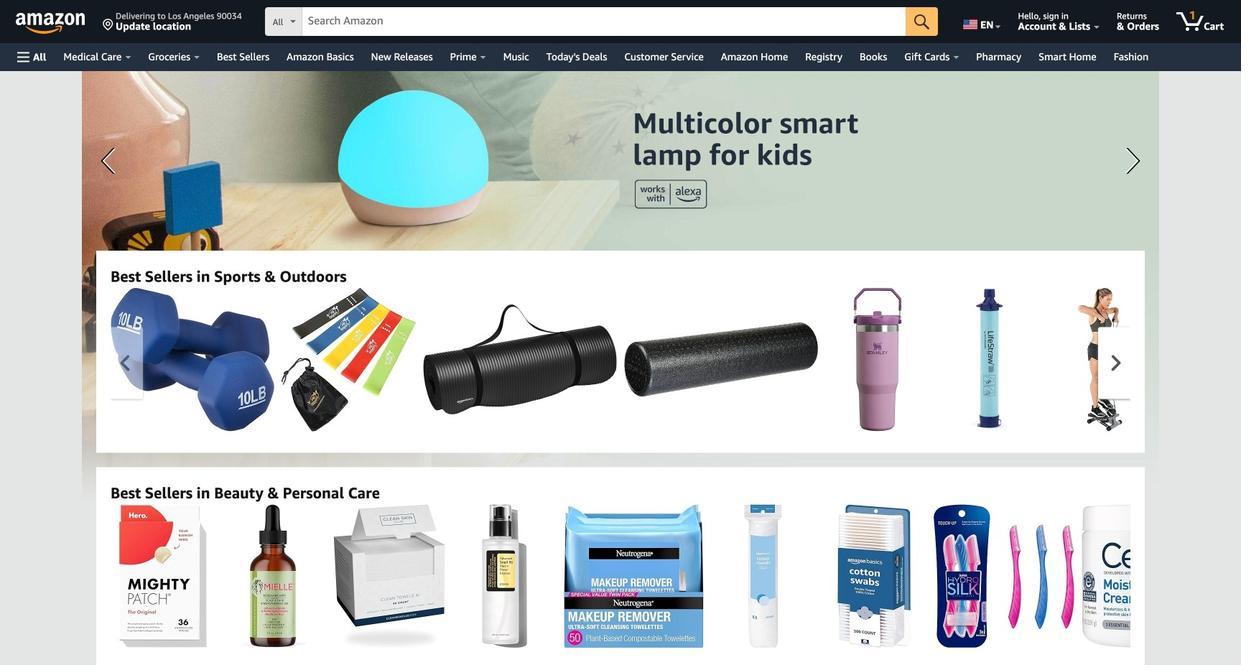 Task type: describe. For each thing, give the bounding box(es) containing it.
mielle organics rosemary mint scalp & hair strengthening oil for all hair types, 2 ounce image
[[241, 504, 307, 648]]

cosrx snail mucin 96% power repairing essence 3.38 fl.oz 100ml, hydrating serum for face with snail secretion filtrate... image
[[482, 504, 527, 648]]

lifestraw personal water filter for hiking, camping, travel, and emergency preparedness image
[[970, 288, 1008, 432]]

carousel previous slide image
[[120, 355, 130, 371]]

stanley iceflow stainless steel tumbler with straw, vacuum insulated water bottle for home, office or car, reusable cup... image
[[854, 288, 902, 432]]

clean skin club clean towels xl, 100% usda biobased face towel, disposable face towelette, makeup remover dry wipes,... image
[[333, 504, 446, 648]]

amazon image
[[16, 13, 86, 34]]

none search field inside navigation navigation
[[265, 7, 939, 37]]



Task type: vqa. For each thing, say whether or not it's contained in the screenshot.
'due'
no



Task type: locate. For each thing, give the bounding box(es) containing it.
1 vertical spatial list
[[111, 504, 1242, 648]]

2 list from the top
[[111, 504, 1242, 648]]

none submit inside navigation navigation
[[906, 7, 939, 36]]

amazon basics cotton swabs, 500 count image
[[838, 504, 912, 648]]

schick hydro silk touch-up dermaplaning tool with precision cover, 3ct | dermaplane razor, face razors for women,... image
[[934, 504, 1075, 648]]

amazon basics hypoallergenic 100% cotton rounds, 100 count image
[[744, 504, 782, 648]]

None submit
[[906, 7, 939, 36]]

hero cosmetics mighty patch™ original patch - hydrocolloid acne pimple patch for covering zits and blemishes, spot... image
[[118, 504, 207, 648]]

0 vertical spatial list
[[111, 288, 1242, 432]]

cerave moisturizing cream | body and face moisturizer for dry skin | body cream with hyaluronic acid and ceramides |... image
[[1082, 504, 1205, 648]]

list
[[111, 288, 1242, 432], [111, 504, 1242, 648]]

Search Amazon text field
[[302, 8, 906, 35]]

amazon basics neoprene coated hexagon workout dumbbell hand weight image
[[111, 288, 275, 432]]

navigation navigation
[[0, 0, 1242, 71]]

None search field
[[265, 7, 939, 37]]

fit simplify resistance loop exercise bands with instruction guide and carry bag, set of 5 image
[[282, 288, 416, 432]]

amazon basics 1/2-inch extra thick exercise yoga mat image
[[423, 304, 617, 415]]

sunny health & fitness mini stepper for exercise low-impact stair step cardio equipment with digital monitor image
[[1078, 288, 1123, 432]]

amazon basics high-density round foam roller for exercise, massage, muscle recovery image
[[624, 322, 818, 397]]

neutrogena cleansing fragrance free makeup remover face wipes, cleansing facial towelettes for waterproof makeup,... image
[[564, 504, 704, 648]]

main content
[[0, 71, 1242, 665]]

multicolor smart lamp for kids. works with alexa. image
[[82, 71, 1160, 502]]

1 list from the top
[[111, 288, 1242, 432]]



